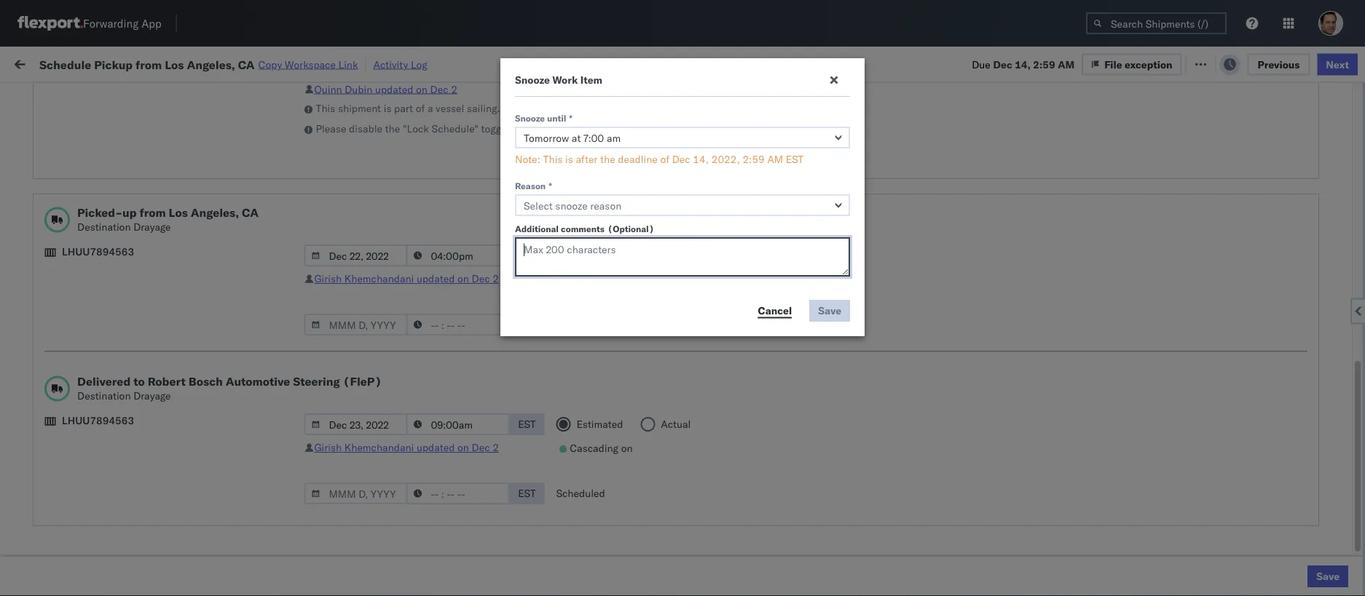 Task type: locate. For each thing, give the bounding box(es) containing it.
client name button
[[550, 116, 633, 130]]

--
[[654, 146, 667, 159]]

schedule delivery appointment link up confirm pickup from los angeles, ca
[[34, 369, 179, 384]]

0 vertical spatial 23,
[[330, 403, 346, 415]]

angeles, inside button
[[150, 402, 191, 415]]

schedule delivery appointment down picked-
[[34, 274, 179, 286]]

1 girish from the top
[[314, 272, 342, 285]]

1 ocean fcl from the top
[[459, 146, 510, 159]]

edt,
[[285, 178, 308, 191], [285, 210, 308, 223], [285, 242, 308, 255], [285, 274, 308, 287], [285, 306, 308, 319]]

action
[[1315, 56, 1348, 69]]

1 vertical spatial the
[[600, 153, 615, 166]]

this shipment is part of a vessel sailing. see maersk batur
[[316, 102, 603, 115]]

1 vertical spatial upload
[[34, 330, 67, 343]]

from inside schedule pickup from rotterdam, netherlands
[[113, 523, 135, 536]]

0 vertical spatial girish khemchandani updated on dec 2
[[314, 272, 499, 285]]

est,
[[285, 338, 307, 351], [285, 370, 307, 383], [284, 403, 306, 415], [285, 435, 307, 447], [291, 499, 313, 511]]

until
[[547, 113, 566, 123]]

flex-1660288 button
[[805, 142, 907, 163], [805, 142, 907, 163]]

los for second "schedule pickup from los angeles, ca" button from the bottom
[[137, 306, 154, 318]]

cascading on up scheduled
[[570, 442, 633, 455]]

1 cascading on from the top
[[570, 273, 633, 286]]

pickup for fourth "schedule pickup from los angeles, ca" button from the bottom
[[79, 209, 111, 222]]

schedule delivery appointment button
[[34, 177, 179, 193], [34, 273, 179, 289], [34, 369, 179, 385], [34, 497, 179, 513]]

schedule delivery appointment button down picked-
[[34, 273, 179, 289]]

0 horizontal spatial 14,
[[331, 370, 347, 383]]

schedule for 3rd 'schedule delivery appointment' link from the top of the page
[[34, 370, 77, 383]]

toggle
[[481, 122, 510, 135]]

2 horizontal spatial 14,
[[1015, 58, 1031, 70]]

est, left jan
[[291, 499, 313, 511]]

1 5, from the top
[[332, 178, 341, 191]]

2 test123456 from the top
[[1022, 338, 1084, 351]]

upload customs clearance documents up delivered
[[34, 330, 160, 358]]

3 -- : -- -- text field from the top
[[406, 483, 510, 505]]

0 horizontal spatial *
[[549, 180, 552, 191]]

cascading on
[[570, 273, 633, 286], [570, 442, 633, 455]]

clearance
[[113, 138, 160, 151], [113, 330, 160, 343]]

1 vertical spatial test123456
[[1022, 338, 1084, 351]]

2 resize handle column header from the left
[[382, 113, 399, 597]]

0 vertical spatial consignee
[[654, 119, 696, 130]]

1 fcl from the top
[[492, 146, 510, 159]]

schedule delivery appointment button up picked-
[[34, 177, 179, 193]]

1 flex-1846748 from the top
[[828, 178, 904, 191]]

1 vertical spatial est
[[518, 418, 536, 431]]

mmm d, yyyy text field down (flep)
[[304, 414, 408, 436]]

1 vertical spatial documents
[[34, 345, 86, 358]]

1 test123456 from the top
[[1022, 178, 1084, 191]]

schedule delivery appointment for 1st 'schedule delivery appointment' link from the bottom of the page
[[34, 498, 179, 511]]

2023
[[352, 499, 378, 511]]

2 schedule pickup from los angeles, ca from the top
[[34, 242, 213, 254]]

1 vertical spatial 14,
[[693, 153, 709, 166]]

2 schedule delivery appointment button from the top
[[34, 273, 179, 289]]

estimated down additional comments (optional)
[[577, 249, 623, 262]]

drayage down up
[[133, 221, 171, 234]]

14,
[[1015, 58, 1031, 70], [693, 153, 709, 166], [331, 370, 347, 383]]

delivery inside confirm delivery link
[[73, 434, 111, 447]]

delivery up confirm pickup from los angeles, ca
[[79, 370, 117, 383]]

MMM D, YYYY text field
[[304, 245, 408, 267], [304, 483, 408, 505]]

2:59 am edt, nov 5, 2022 for second "schedule pickup from los angeles, ca" button from the top of the page
[[241, 242, 369, 255]]

jaehyung choi - test origin agent
[[1210, 499, 1365, 511]]

lhuu7894563 up confirm delivery
[[62, 415, 134, 427]]

cascading on for delivered to robert bosch automotive steering (flep)
[[570, 442, 633, 455]]

work left item
[[552, 74, 578, 86]]

from inside the picked-up from los angeles, ca destination drayage
[[139, 205, 166, 220]]

edt, for second schedule delivery appointment button
[[285, 274, 308, 287]]

2 vertical spatial 2
[[493, 442, 499, 454]]

destination down delivered
[[77, 390, 131, 403]]

2:00
[[241, 338, 263, 351]]

1 vertical spatial customs
[[69, 330, 110, 343]]

snooze up maersk
[[515, 74, 550, 86]]

23, up 24,
[[330, 403, 346, 415]]

14, left 2022,
[[693, 153, 709, 166]]

schedule
[[39, 57, 91, 72], [34, 177, 77, 190], [34, 209, 77, 222], [34, 242, 77, 254], [34, 274, 77, 286], [34, 306, 77, 318], [34, 370, 77, 383], [34, 466, 77, 479], [34, 498, 77, 511], [34, 523, 77, 536]]

0 vertical spatial upload customs clearance documents
[[34, 138, 160, 165]]

1 vertical spatial girish khemchandani updated on dec 2
[[314, 442, 499, 454]]

1 schedule delivery appointment from the top
[[34, 177, 179, 190]]

appointment up up
[[119, 177, 179, 190]]

from for schedule pickup from rotterdam, netherlands link
[[113, 523, 135, 536]]

1 girish khemchandani updated on dec 2 button from the top
[[314, 272, 499, 285]]

this right note:
[[543, 153, 563, 166]]

0 vertical spatial confirm
[[34, 402, 71, 415]]

upload customs clearance documents button
[[34, 137, 214, 168], [34, 330, 214, 360]]

cascading down additional comments (optional)
[[570, 273, 619, 286]]

pm right 11:30
[[272, 499, 288, 511]]

1 vertical spatial girish
[[314, 442, 342, 454]]

ocean
[[459, 146, 489, 159], [459, 178, 489, 191], [588, 178, 618, 191], [686, 178, 716, 191], [459, 210, 489, 223], [588, 210, 618, 223], [686, 210, 716, 223], [459, 242, 489, 255], [588, 242, 618, 255], [686, 242, 716, 255], [459, 274, 489, 287], [588, 274, 618, 287], [686, 274, 716, 287], [459, 306, 489, 319], [459, 338, 489, 351], [588, 338, 618, 351], [686, 338, 716, 351], [459, 403, 489, 415], [686, 403, 716, 415], [459, 435, 489, 447], [588, 435, 618, 447], [459, 499, 489, 511]]

3 2:59 am edt, nov 5, 2022 from the top
[[241, 242, 369, 255]]

0 vertical spatial drayage
[[133, 221, 171, 234]]

schedule delivery appointment button up schedule pickup from rotterdam, netherlands
[[34, 497, 179, 513]]

0 vertical spatial girish
[[314, 272, 342, 285]]

from for fourth "schedule pickup from los angeles, ca" button from the bottom's schedule pickup from los angeles, ca link
[[113, 209, 135, 222]]

2 confirm from the top
[[34, 434, 71, 447]]

upload customs clearance documents button down workitem button
[[34, 137, 214, 168]]

1 mmm d, yyyy text field from the top
[[304, 314, 408, 336]]

4 fcl from the top
[[492, 242, 510, 255]]

vessel
[[436, 102, 464, 115]]

23, for 2022
[[330, 403, 346, 415]]

0 vertical spatial 14,
[[1015, 58, 1031, 70]]

4 schedule pickup from los angeles, ca link from the top
[[34, 465, 213, 480]]

1 cascading from the top
[[570, 273, 619, 286]]

confirm for confirm delivery
[[34, 434, 71, 447]]

ceau7522281, hlxu6269489, hlxu8034992
[[925, 178, 1151, 191]]

confirm for confirm pickup from los angeles, ca
[[34, 402, 71, 415]]

ca for second "schedule pickup from los angeles, ca" button from the bottom
[[199, 306, 213, 318]]

0 vertical spatial estimated
[[577, 249, 623, 262]]

clearance up robert
[[113, 330, 160, 343]]

0 vertical spatial cascading on
[[570, 273, 633, 286]]

lhuu7894563
[[62, 246, 134, 258], [62, 415, 134, 427]]

work
[[158, 56, 184, 69], [552, 74, 578, 86]]

schedule for schedule pickup from los angeles, ca link corresponding to fourth "schedule pickup from los angeles, ca" button from the top
[[34, 466, 77, 479]]

angeles, for fourth "schedule pickup from los angeles, ca" button from the bottom's schedule pickup from los angeles, ca link
[[156, 209, 196, 222]]

4 flex- from the top
[[828, 242, 859, 255]]

23, right jan
[[334, 499, 350, 511]]

2 flex- from the top
[[828, 178, 859, 191]]

is left 'after'
[[565, 153, 573, 166]]

delivery up picked-
[[79, 177, 117, 190]]

1 vertical spatial this
[[543, 153, 563, 166]]

3 5, from the top
[[332, 242, 341, 255]]

est, down steering
[[284, 403, 306, 415]]

file exception button
[[1095, 52, 1195, 74], [1095, 52, 1195, 74], [1082, 53, 1182, 75], [1082, 53, 1182, 75]]

0 vertical spatial test123456
[[1022, 178, 1084, 191]]

girish khemchandani updated on dec 2 for picked-up from los angeles, ca
[[314, 272, 499, 285]]

1 vertical spatial upload customs clearance documents
[[34, 330, 160, 358]]

0 horizontal spatial is
[[384, 102, 392, 115]]

2 upload from the top
[[34, 330, 67, 343]]

1 horizontal spatial the
[[600, 153, 615, 166]]

confirm
[[34, 402, 71, 415], [34, 434, 71, 447]]

girish khemchandani updated on dec 2 button up the 2023
[[314, 442, 499, 454]]

pickup up delivered
[[79, 306, 111, 318]]

schedule delivery appointment button up confirm pickup from los angeles, ca
[[34, 369, 179, 385]]

23,
[[330, 403, 346, 415], [334, 499, 350, 511]]

schedule pickup from los angeles, ca link for fourth "schedule pickup from los angeles, ca" button from the bottom
[[34, 209, 213, 223]]

1 vertical spatial work
[[552, 74, 578, 86]]

test123456 for 2:00 am est, nov 9, 2022
[[1022, 338, 1084, 351]]

pickup down picked-
[[79, 242, 111, 254]]

4 schedule delivery appointment from the top
[[34, 498, 179, 511]]

1 vertical spatial lhuu7894563
[[62, 415, 134, 427]]

*
[[569, 113, 573, 123], [549, 180, 552, 191]]

forwarding app link
[[17, 16, 161, 31]]

test123456
[[1022, 178, 1084, 191], [1022, 338, 1084, 351]]

0 vertical spatial clearance
[[113, 138, 160, 151]]

upload customs clearance documents button up delivered
[[34, 330, 214, 360]]

upload customs clearance documents down workitem button
[[34, 138, 160, 165]]

1 vertical spatial mmm d, yyyy text field
[[304, 483, 408, 505]]

delivery for 9:00 am est, dec 24, 2022
[[73, 434, 111, 447]]

test
[[621, 178, 640, 191], [718, 178, 738, 191], [621, 210, 640, 223], [718, 210, 738, 223], [621, 242, 640, 255], [718, 242, 738, 255], [621, 274, 640, 287], [718, 274, 738, 287], [621, 338, 640, 351], [718, 338, 738, 351], [718, 403, 738, 415], [621, 435, 640, 447], [1289, 499, 1308, 511]]

5,
[[332, 178, 341, 191], [332, 210, 341, 223], [332, 242, 341, 255], [332, 274, 341, 287], [332, 306, 341, 319]]

1 girish khemchandani updated on dec 2 from the top
[[314, 272, 499, 285]]

5 5, from the top
[[332, 306, 341, 319]]

schedule delivery appointment link down picked-
[[34, 273, 179, 287]]

girish khemchandani updated on dec 2 up the 2023
[[314, 442, 499, 454]]

0 vertical spatial the
[[385, 122, 400, 135]]

is left part
[[384, 102, 392, 115]]

0 vertical spatial pm
[[266, 403, 282, 415]]

pickup up netherlands
[[79, 523, 111, 536]]

0 vertical spatial documents
[[34, 153, 86, 165]]

confirm pickup from los angeles, ca
[[34, 402, 207, 415]]

1846748
[[859, 178, 904, 191], [859, 210, 904, 223], [859, 242, 904, 255], [859, 274, 904, 287], [859, 306, 904, 319], [859, 338, 904, 351]]

upload customs clearance documents link for first the upload customs clearance documents button from the top of the page
[[34, 137, 214, 166]]

snooze for work
[[515, 74, 550, 86]]

see
[[503, 102, 520, 115]]

2 cascading on from the top
[[570, 442, 633, 455]]

los for fourth "schedule pickup from los angeles, ca" button from the bottom
[[137, 209, 154, 222]]

1 vertical spatial estimated
[[577, 418, 623, 431]]

(flep)
[[343, 374, 382, 389]]

work inside button
[[158, 56, 184, 69]]

1 vertical spatial drayage
[[133, 390, 171, 403]]

:
[[335, 90, 338, 101]]

2 girish khemchandani updated on dec 2 from the top
[[314, 442, 499, 454]]

nov
[[310, 178, 329, 191], [310, 210, 329, 223], [310, 242, 329, 255], [310, 274, 329, 287], [310, 306, 329, 319], [310, 338, 329, 351]]

dubin
[[345, 83, 373, 95]]

1 vertical spatial cascading
[[570, 442, 619, 455]]

3 ocean fcl from the top
[[459, 210, 510, 223]]

to
[[512, 122, 522, 135], [133, 374, 145, 389]]

upload customs clearance documents link down workitem button
[[34, 137, 214, 166]]

3 schedule pickup from los angeles, ca from the top
[[34, 306, 213, 318]]

to left robert
[[133, 374, 145, 389]]

0 horizontal spatial to
[[133, 374, 145, 389]]

work for import
[[158, 56, 184, 69]]

4 appointment from the top
[[119, 498, 179, 511]]

confirm inside button
[[34, 434, 71, 447]]

1 vertical spatial updated
[[417, 272, 455, 285]]

5 fcl from the top
[[492, 274, 510, 287]]

schedule for schedule pickup from rotterdam, netherlands link
[[34, 523, 77, 536]]

3 schedule delivery appointment link from the top
[[34, 369, 179, 384]]

work right the import
[[158, 56, 184, 69]]

estimated up scheduled
[[577, 418, 623, 431]]

angeles, for schedule pickup from los angeles, ca link related to second "schedule pickup from los angeles, ca" button from the top of the page
[[156, 242, 196, 254]]

appointment for 3rd 'schedule delivery appointment' link from the top of the page
[[119, 370, 179, 383]]

schedule delivery appointment up schedule pickup from rotterdam, netherlands
[[34, 498, 179, 511]]

0 vertical spatial to
[[512, 122, 522, 135]]

est, for 9:00
[[285, 435, 307, 447]]

fcl for confirm pickup from los angeles, ca link
[[492, 403, 510, 415]]

0 vertical spatial upload
[[34, 138, 67, 151]]

import work button
[[117, 47, 189, 79]]

snoozed
[[301, 90, 335, 101]]

actual
[[661, 418, 691, 431]]

1 vertical spatial girish khemchandani updated on dec 2 button
[[314, 442, 499, 454]]

1 vertical spatial *
[[549, 180, 552, 191]]

1 upload customs clearance documents link from the top
[[34, 137, 214, 166]]

1 vertical spatial khemchandani
[[345, 442, 414, 454]]

drayage down robert
[[133, 390, 171, 403]]

pickup for confirm pickup from los angeles, ca button
[[73, 402, 105, 415]]

schedule delivery appointment for 3rd 'schedule delivery appointment' link from the bottom of the page
[[34, 274, 179, 286]]

2 -- : -- -- text field from the top
[[406, 414, 510, 436]]

-- : -- -- text field for first mmm d, yyyy text field
[[406, 314, 510, 336]]

0 vertical spatial is
[[384, 102, 392, 115]]

3 edt, from the top
[[285, 242, 308, 255]]

cascading on down additional comments (optional)
[[570, 273, 633, 286]]

schedule delivery appointment link
[[34, 177, 179, 191], [34, 273, 179, 287], [34, 369, 179, 384], [34, 497, 179, 512]]

ca inside button
[[193, 402, 207, 415]]

schedule for schedule pickup from los angeles, ca link related to second "schedule pickup from los angeles, ca" button from the bottom
[[34, 306, 77, 318]]

9 resize handle column header from the left
[[1186, 113, 1203, 597]]

-- : -- -- text field for 2nd mmm d, yyyy text field from the top of the page
[[406, 414, 510, 436]]

2 cascading from the top
[[570, 442, 619, 455]]

mmm d, yyyy text field up '9,'
[[304, 314, 408, 336]]

0 vertical spatial this
[[316, 102, 335, 115]]

girish up '9,'
[[314, 272, 342, 285]]

1 schedule delivery appointment button from the top
[[34, 177, 179, 193]]

Max 200 characters text field
[[515, 238, 850, 277]]

4 5, from the top
[[332, 274, 341, 287]]

schedule delivery appointment up confirm pickup from los angeles, ca
[[34, 370, 179, 383]]

5 2:59 am edt, nov 5, 2022 from the top
[[241, 306, 369, 319]]

ca
[[238, 57, 255, 72], [242, 205, 259, 220], [199, 209, 213, 222], [199, 242, 213, 254], [199, 306, 213, 318], [193, 402, 207, 415], [199, 466, 213, 479]]

girish khemchandani updated on dec 2 down -- : -- -- text field
[[314, 272, 499, 285]]

updated for picked-up from los angeles, ca
[[417, 272, 455, 285]]

file
[[1117, 56, 1135, 69], [1105, 58, 1123, 70]]

pickup down delivered
[[73, 402, 105, 415]]

the
[[385, 122, 400, 135], [600, 153, 615, 166]]

girish
[[314, 272, 342, 285], [314, 442, 342, 454]]

1 vertical spatial clearance
[[113, 330, 160, 343]]

scheduled
[[556, 487, 605, 500]]

1 vertical spatial confirm
[[34, 434, 71, 447]]

0 vertical spatial of
[[416, 102, 425, 115]]

girish for steering
[[314, 442, 342, 454]]

4 2:59 am edt, nov 5, 2022 from the top
[[241, 274, 369, 287]]

link
[[338, 58, 358, 71]]

1 mmm d, yyyy text field from the top
[[304, 245, 408, 267]]

by:
[[53, 89, 67, 102]]

2 vertical spatial -- : -- -- text field
[[406, 483, 510, 505]]

14, down '9,'
[[331, 370, 347, 383]]

the right 'after'
[[600, 153, 615, 166]]

5 flex-1846748 from the top
[[828, 306, 904, 319]]

schedule pickup from los angeles, ca for fourth "schedule pickup from los angeles, ca" button from the bottom's schedule pickup from los angeles, ca link
[[34, 209, 213, 222]]

los inside button
[[131, 402, 148, 415]]

to left allow
[[512, 122, 522, 135]]

batch
[[1284, 56, 1313, 69]]

1 vertical spatial -- : -- -- text field
[[406, 414, 510, 436]]

0 vertical spatial customs
[[69, 138, 110, 151]]

2 lhuu7894563 from the top
[[62, 415, 134, 427]]

destination down picked-
[[77, 221, 131, 234]]

1 vertical spatial is
[[565, 153, 573, 166]]

fcl
[[492, 146, 510, 159], [492, 178, 510, 191], [492, 210, 510, 223], [492, 242, 510, 255], [492, 274, 510, 287], [492, 306, 510, 319], [492, 338, 510, 351], [492, 403, 510, 415], [492, 435, 510, 447], [492, 499, 510, 511]]

1 vertical spatial cascading on
[[570, 442, 633, 455]]

this down snoozed : no
[[316, 102, 335, 115]]

confirm pickup from los angeles, ca link
[[34, 401, 207, 416]]

customs up delivered
[[69, 330, 110, 343]]

schedule delivery appointment link up picked-
[[34, 177, 179, 191]]

fcl for 1st 'schedule delivery appointment' link from the bottom of the page
[[492, 499, 510, 511]]

to inside delivered to robert bosch automotive steering (flep) destination drayage
[[133, 374, 145, 389]]

1 estimated from the top
[[577, 249, 623, 262]]

1 horizontal spatial work
[[552, 74, 578, 86]]

dec
[[993, 58, 1013, 70], [430, 83, 448, 95], [672, 153, 691, 166], [472, 272, 490, 285], [310, 370, 329, 383], [309, 403, 328, 415], [310, 435, 329, 447], [472, 442, 490, 454]]

pickup inside schedule pickup from rotterdam, netherlands
[[79, 523, 111, 536]]

due dec 14, 2:59 am
[[972, 58, 1075, 70]]

2 schedule delivery appointment from the top
[[34, 274, 179, 286]]

2 vertical spatial est
[[518, 487, 536, 500]]

1 vertical spatial to
[[133, 374, 145, 389]]

fcl for 3rd 'schedule delivery appointment' link from the bottom of the page
[[492, 274, 510, 287]]

0 vertical spatial mmm d, yyyy text field
[[304, 314, 408, 336]]

0 vertical spatial cascading
[[570, 273, 619, 286]]

delivery
[[79, 177, 117, 190], [79, 274, 117, 286], [79, 370, 117, 383], [73, 434, 111, 447], [79, 498, 117, 511]]

delivery up schedule pickup from rotterdam, netherlands
[[79, 498, 117, 511]]

documents up delivered
[[34, 345, 86, 358]]

0 vertical spatial work
[[158, 56, 184, 69]]

from for schedule pickup from los angeles, ca link related to second "schedule pickup from los angeles, ca" button from the top of the page
[[113, 242, 135, 254]]

1 vertical spatial upload customs clearance documents button
[[34, 330, 214, 360]]

0 vertical spatial girish khemchandani updated on dec 2 button
[[314, 272, 499, 285]]

clearance down workitem button
[[113, 138, 160, 151]]

14, right due
[[1015, 58, 1031, 70]]

appointment up rotterdam,
[[119, 498, 179, 511]]

1 horizontal spatial to
[[512, 122, 522, 135]]

reason
[[515, 180, 546, 191]]

flex id
[[805, 119, 832, 130]]

0 vertical spatial mmm d, yyyy text field
[[304, 245, 408, 267]]

2 mmm d, yyyy text field from the top
[[304, 483, 408, 505]]

2:59
[[1033, 58, 1056, 70], [743, 153, 765, 166], [241, 178, 263, 191], [241, 210, 263, 223], [241, 242, 263, 255], [241, 274, 263, 287], [241, 306, 263, 319], [241, 370, 263, 383]]

3 appointment from the top
[[119, 370, 179, 383]]

* right the reason
[[549, 180, 552, 191]]

1 vertical spatial upload customs clearance documents link
[[34, 330, 214, 359]]

angeles, for schedule pickup from los angeles, ca link corresponding to fourth "schedule pickup from los angeles, ca" button from the top
[[156, 466, 196, 479]]

ca for fourth "schedule pickup from los angeles, ca" button from the bottom
[[199, 209, 213, 222]]

1 vertical spatial of
[[660, 153, 670, 166]]

of left a
[[416, 102, 425, 115]]

confirm inside button
[[34, 402, 71, 415]]

2 vertical spatial updated
[[417, 442, 455, 454]]

schedule delivery appointment
[[34, 177, 179, 190], [34, 274, 179, 286], [34, 370, 179, 383], [34, 498, 179, 511]]

1 vertical spatial mmm d, yyyy text field
[[304, 414, 408, 436]]

0 horizontal spatial the
[[385, 122, 400, 135]]

10 ocean fcl from the top
[[459, 499, 510, 511]]

1 horizontal spatial *
[[569, 113, 573, 123]]

2 destination from the top
[[77, 390, 131, 403]]

pickup left up
[[79, 209, 111, 222]]

2:59 am edt, nov 5, 2022 for second "schedule pickup from los angeles, ca" button from the bottom
[[241, 306, 369, 319]]

1 horizontal spatial 14,
[[693, 153, 709, 166]]

0 horizontal spatial this
[[316, 102, 335, 115]]

1 horizontal spatial of
[[660, 153, 670, 166]]

2 upload customs clearance documents from the top
[[34, 330, 160, 358]]

0 vertical spatial destination
[[77, 221, 131, 234]]

picked-up from los angeles, ca destination drayage
[[77, 205, 259, 234]]

1 upload customs clearance documents button from the top
[[34, 137, 214, 168]]

import work
[[123, 56, 184, 69]]

1 lhuu7894563 from the top
[[62, 246, 134, 258]]

est, for 7:00
[[284, 403, 306, 415]]

0 vertical spatial lhuu7894563
[[62, 246, 134, 258]]

pm right 7:00
[[266, 403, 282, 415]]

187
[[335, 56, 354, 69]]

the down part
[[385, 122, 400, 135]]

appointment up confirm pickup from los angeles, ca
[[119, 370, 179, 383]]

1 drayage from the top
[[133, 221, 171, 234]]

activity log button
[[373, 55, 428, 73]]

lhuu7894563 for delivered to robert bosch automotive steering (flep)
[[62, 415, 134, 427]]

1 vertical spatial destination
[[77, 390, 131, 403]]

1 -- : -- -- text field from the top
[[406, 314, 510, 336]]

girish khemchandani updated on dec 2 button down -- : -- -- text field
[[314, 272, 499, 285]]

girish down 7:00 pm est, dec 23, 2022
[[314, 442, 342, 454]]

pickup down confirm delivery button
[[79, 466, 111, 479]]

appointment
[[119, 177, 179, 190], [119, 274, 179, 286], [119, 370, 179, 383], [119, 498, 179, 511]]

0 horizontal spatial work
[[158, 56, 184, 69]]

est, for 2:00
[[285, 338, 307, 351]]

1 confirm from the top
[[34, 402, 71, 415]]

please
[[316, 122, 346, 135]]

11:30 pm est, jan 23, 2023
[[241, 499, 378, 511]]

automotive
[[226, 374, 290, 389]]

schedule pickup from los angeles, ca link for fourth "schedule pickup from los angeles, ca" button from the top
[[34, 465, 213, 480]]

10 fcl from the top
[[492, 499, 510, 511]]

1 vertical spatial pm
[[272, 499, 288, 511]]

customs down workitem button
[[69, 138, 110, 151]]

los inside the picked-up from los angeles, ca destination drayage
[[169, 205, 188, 220]]

0 vertical spatial updated
[[375, 83, 413, 95]]

shipment
[[338, 102, 381, 115]]

5, for schedule pickup from los angeles, ca link related to second "schedule pickup from los angeles, ca" button from the bottom
[[332, 306, 341, 319]]

delivery down confirm pickup from los angeles, ca button
[[73, 434, 111, 447]]

2 2:59 am edt, nov 5, 2022 from the top
[[241, 210, 369, 223]]

file exception
[[1117, 56, 1185, 69], [1105, 58, 1173, 70]]

est, down 7:00 pm est, dec 23, 2022
[[285, 435, 307, 447]]

confirm pickup from los angeles, ca button
[[34, 401, 207, 417]]

schedule pickup from los angeles, ca for schedule pickup from los angeles, ca link related to second "schedule pickup from los angeles, ca" button from the top of the page
[[34, 242, 213, 254]]

est, up 2:59 am est, dec 14, 2022
[[285, 338, 307, 351]]

2 upload customs clearance documents link from the top
[[34, 330, 214, 359]]

7 flex- from the top
[[828, 338, 859, 351]]

1 schedule delivery appointment link from the top
[[34, 177, 179, 191]]

gaurav
[[1210, 178, 1243, 191]]

cascading on for picked-up from los angeles, ca
[[570, 273, 633, 286]]

girish khemchandani updated on dec 2 button for delivered to robert bosch automotive steering (flep)
[[314, 442, 499, 454]]

0 vertical spatial khemchandani
[[345, 272, 414, 285]]

schedule inside schedule pickup from rotterdam, netherlands
[[34, 523, 77, 536]]

6 flex- from the top
[[828, 306, 859, 319]]

1 horizontal spatial is
[[565, 153, 573, 166]]

-
[[654, 146, 661, 159], [661, 146, 667, 159], [1280, 499, 1286, 511]]

2 estimated from the top
[[577, 418, 623, 431]]

khemchandani for picked-up from los angeles, ca
[[345, 272, 414, 285]]

schedule delivery appointment for fourth 'schedule delivery appointment' link from the bottom of the page
[[34, 177, 179, 190]]

1 vertical spatial 23,
[[334, 499, 350, 511]]

est, for 11:30
[[291, 499, 313, 511]]

0 vertical spatial -- : -- -- text field
[[406, 314, 510, 336]]

1 vertical spatial 2
[[493, 272, 499, 285]]

from
[[136, 57, 162, 72], [139, 205, 166, 220], [113, 209, 135, 222], [113, 242, 135, 254], [113, 306, 135, 318], [107, 402, 129, 415], [113, 466, 135, 479], [113, 523, 135, 536]]

schedule delivery appointment link up schedule pickup from rotterdam, netherlands
[[34, 497, 179, 512]]

-- : -- -- text field
[[406, 314, 510, 336], [406, 414, 510, 436], [406, 483, 510, 505]]

0 vertical spatial est
[[786, 153, 804, 166]]

log
[[411, 58, 428, 71]]

ca for fourth "schedule pickup from los angeles, ca" button from the top
[[199, 466, 213, 479]]

ceau7522281,
[[925, 178, 1000, 191]]

1 appointment from the top
[[119, 177, 179, 190]]

of right deadline
[[660, 153, 670, 166]]

drayage inside delivered to robert bosch automotive steering (flep) destination drayage
[[133, 390, 171, 403]]

est, down 2:00 am est, nov 9, 2022
[[285, 370, 307, 383]]

9 fcl from the top
[[492, 435, 510, 447]]

4 schedule delivery appointment link from the top
[[34, 497, 179, 512]]

previous
[[1258, 58, 1300, 70]]

cascading up scheduled
[[570, 442, 619, 455]]

0 vertical spatial upload customs clearance documents button
[[34, 137, 214, 168]]

resize handle column header
[[215, 113, 233, 597], [382, 113, 399, 597], [434, 113, 452, 597], [532, 113, 550, 597], [630, 113, 647, 597], [780, 113, 797, 597], [900, 113, 918, 597], [998, 113, 1015, 597], [1186, 113, 1203, 597], [1283, 113, 1301, 597], [1328, 113, 1346, 597]]

agent
[[1341, 499, 1365, 511]]

documents
[[34, 153, 86, 165], [34, 345, 86, 358]]

client
[[557, 119, 580, 130]]

additional
[[515, 223, 559, 234]]

ca inside the picked-up from los angeles, ca destination drayage
[[242, 205, 259, 220]]

upload customs clearance documents link up delivered
[[34, 330, 214, 359]]

2:59 am edt, nov 5, 2022
[[241, 178, 369, 191], [241, 210, 369, 223], [241, 242, 369, 255], [241, 274, 369, 287], [241, 306, 369, 319]]

5, for 3rd 'schedule delivery appointment' link from the bottom of the page
[[332, 274, 341, 287]]

0 vertical spatial 2
[[451, 83, 457, 95]]

cascading for picked-up from los angeles, ca
[[570, 273, 619, 286]]

schedule delivery appointment for 3rd 'schedule delivery appointment' link from the top of the page
[[34, 370, 179, 383]]

delivery down picked-
[[79, 274, 117, 286]]

3 schedule delivery appointment from the top
[[34, 370, 179, 383]]

0 vertical spatial upload customs clearance documents link
[[34, 137, 214, 166]]

est, for 2:59
[[285, 370, 307, 383]]

documents down "workitem"
[[34, 153, 86, 165]]

appointment down the picked-up from los angeles, ca destination drayage
[[119, 274, 179, 286]]

cancel
[[758, 304, 792, 317]]

fcl for schedule pickup from los angeles, ca link related to second "schedule pickup from los angeles, ca" button from the top of the page
[[492, 242, 510, 255]]

snooze left until
[[515, 113, 545, 123]]

lhuu7894563 down picked-
[[62, 246, 134, 258]]

* right until
[[569, 113, 573, 123]]

2 for delivered to robert bosch automotive steering (flep)
[[493, 442, 499, 454]]

edt, for second "schedule pickup from los angeles, ca" button from the bottom
[[285, 306, 308, 319]]

2 khemchandani from the top
[[345, 442, 414, 454]]

2 mmm d, yyyy text field from the top
[[304, 414, 408, 436]]

MMM D, YYYY text field
[[304, 314, 408, 336], [304, 414, 408, 436]]

schedule delivery appointment up picked-
[[34, 177, 179, 190]]



Task type: vqa. For each thing, say whether or not it's contained in the screenshot.
confirm corresponding to Confirm Pickup from Los Angeles, CA
yes



Task type: describe. For each thing, give the bounding box(es) containing it.
filtered
[[15, 89, 50, 102]]

2 edt, from the top
[[285, 210, 308, 223]]

2 ocean fcl from the top
[[459, 178, 510, 191]]

schedule for fourth 'schedule delivery appointment' link from the bottom of the page
[[34, 177, 77, 190]]

schedule pickup from rotterdam, netherlands
[[34, 523, 189, 550]]

1 flex- from the top
[[828, 146, 859, 159]]

appointment for fourth 'schedule delivery appointment' link from the bottom of the page
[[119, 177, 179, 190]]

destination inside the picked-up from los angeles, ca destination drayage
[[77, 221, 131, 234]]

pickup for fourth "schedule pickup from los angeles, ca" button from the top
[[79, 466, 111, 479]]

8 resize handle column header from the left
[[998, 113, 1015, 597]]

los for confirm pickup from los angeles, ca button
[[131, 402, 148, 415]]

a
[[428, 102, 433, 115]]

delivery for 2:59 am edt, nov 5, 2022
[[79, 274, 117, 286]]

schedule pickup from los angeles, ca for schedule pickup from los angeles, ca link related to second "schedule pickup from los angeles, ca" button from the bottom
[[34, 306, 213, 318]]

id
[[823, 119, 832, 130]]

6 flex-1846748 from the top
[[828, 338, 904, 351]]

mmm d, yyyy text field for pst
[[304, 245, 408, 267]]

Select snooze reason text field
[[515, 195, 850, 216]]

batur
[[569, 102, 603, 115]]

destination inside delivered to robert bosch automotive steering (flep) destination drayage
[[77, 390, 131, 403]]

delivery for 11:30 pm est, jan 23, 2023
[[79, 498, 117, 511]]

consignee button
[[647, 116, 783, 130]]

11 resize handle column header from the left
[[1328, 113, 1346, 597]]

(optional)
[[608, 223, 654, 234]]

comments
[[561, 223, 605, 234]]

activity log
[[373, 58, 428, 71]]

2 customs from the top
[[69, 330, 110, 343]]

angeles, for schedule pickup from los angeles, ca link related to second "schedule pickup from los angeles, ca" button from the bottom
[[156, 306, 196, 318]]

schedule pickup from rotterdam, netherlands button
[[34, 522, 214, 553]]

import
[[123, 56, 156, 69]]

1 horizontal spatial this
[[543, 153, 563, 166]]

3 1846748 from the top
[[859, 242, 904, 255]]

6 1846748 from the top
[[859, 338, 904, 351]]

after
[[576, 153, 598, 166]]

9,
[[331, 338, 341, 351]]

note:
[[515, 153, 541, 166]]

3 schedule pickup from los angeles, ca button from the top
[[34, 305, 213, 321]]

next button
[[1318, 53, 1358, 75]]

work
[[42, 53, 79, 73]]

pickup down forwarding
[[94, 57, 133, 72]]

estimated for delivered to robert bosch automotive steering (flep)
[[577, 418, 623, 431]]

track
[[370, 56, 394, 69]]

0 horizontal spatial of
[[416, 102, 425, 115]]

sailing.
[[467, 102, 500, 115]]

snoozed : no
[[301, 90, 353, 101]]

forwarding app
[[83, 16, 161, 30]]

"lock
[[403, 122, 429, 135]]

3 schedule delivery appointment button from the top
[[34, 369, 179, 385]]

fcl for first the upload customs clearance documents button from the top of the page's "upload customs clearance documents" link
[[492, 146, 510, 159]]

snooze work item
[[515, 74, 603, 86]]

confirm delivery button
[[34, 433, 111, 449]]

schedule pickup from los angeles, ca for schedule pickup from los angeles, ca link corresponding to fourth "schedule pickup from los angeles, ca" button from the top
[[34, 466, 213, 479]]

risk
[[301, 56, 318, 69]]

app
[[141, 16, 161, 30]]

2 documents from the top
[[34, 345, 86, 358]]

pst
[[518, 249, 536, 262]]

2 flex-1846748 from the top
[[828, 210, 904, 223]]

5 ocean fcl from the top
[[459, 274, 510, 287]]

is for shipment
[[384, 102, 392, 115]]

drayage inside the picked-up from los angeles, ca destination drayage
[[133, 221, 171, 234]]

1 upload customs clearance documents from the top
[[34, 138, 160, 165]]

message (0)
[[195, 56, 255, 69]]

1 2:59 am edt, nov 5, 2022 from the top
[[241, 178, 369, 191]]

schedule for schedule pickup from los angeles, ca link related to second "schedule pickup from los angeles, ca" button from the top of the page
[[34, 242, 77, 254]]

ca for confirm pickup from los angeles, ca button
[[193, 402, 207, 415]]

2 for picked-up from los angeles, ca
[[493, 272, 499, 285]]

1 schedule pickup from los angeles, ca button from the top
[[34, 209, 213, 225]]

schedule pickup from rotterdam, netherlands link
[[34, 522, 214, 551]]

work for snooze
[[552, 74, 578, 86]]

save button
[[1308, 566, 1349, 588]]

delivered to robert bosch automotive steering (flep) destination drayage
[[77, 374, 382, 403]]

origin
[[1311, 499, 1339, 511]]

2 clearance from the top
[[113, 330, 160, 343]]

los for fourth "schedule pickup from los angeles, ca" button from the top
[[137, 466, 154, 479]]

girish khemchandani updated on dec 2 for delivered to robert bosch automotive steering (flep)
[[314, 442, 499, 454]]

0 vertical spatial *
[[569, 113, 573, 123]]

from for confirm pickup from los angeles, ca link
[[107, 402, 129, 415]]

part
[[394, 102, 413, 115]]

copy
[[258, 58, 282, 71]]

girish khemchandani updated on dec 2 button for picked-up from los angeles, ca
[[314, 272, 499, 285]]

estimated for picked-up from los angeles, ca
[[577, 249, 623, 262]]

4 flex-1846748 from the top
[[828, 274, 904, 287]]

1 documents from the top
[[34, 153, 86, 165]]

hlxu6269489,
[[1002, 178, 1077, 191]]

schedule for fourth "schedule pickup from los angeles, ca" button from the bottom's schedule pickup from los angeles, ca link
[[34, 209, 77, 222]]

3 flex- from the top
[[828, 210, 859, 223]]

edt, for second "schedule pickup from los angeles, ca" button from the top of the page
[[285, 242, 308, 255]]

angeles, inside the picked-up from los angeles, ca destination drayage
[[191, 205, 239, 220]]

5, for schedule pickup from los angeles, ca link related to second "schedule pickup from los angeles, ca" button from the top of the page
[[332, 242, 341, 255]]

appointment for 1st 'schedule delivery appointment' link from the bottom of the page
[[119, 498, 179, 511]]

pm for 7:00
[[266, 403, 282, 415]]

khemchandani for delivered to robert bosch automotive steering (flep)
[[345, 442, 414, 454]]

girish for ca
[[314, 272, 342, 285]]

due
[[972, 58, 991, 70]]

3 fcl from the top
[[492, 210, 510, 223]]

schedule pickup from los angeles, ca link for second "schedule pickup from los angeles, ca" button from the top of the page
[[34, 241, 213, 255]]

(0)
[[236, 56, 255, 69]]

message
[[195, 56, 236, 69]]

Search Shipments (/) text field
[[1086, 12, 1227, 34]]

jan
[[315, 499, 331, 511]]

3 flex-1846748 from the top
[[828, 242, 904, 255]]

no
[[342, 90, 353, 101]]

note: this is after the deadline of dec 14, 2022, 2:59 am est
[[515, 153, 804, 166]]

schedule"
[[432, 122, 479, 135]]

editing.
[[551, 122, 586, 135]]

fcl for confirm delivery link
[[492, 435, 510, 447]]

rotterdam,
[[137, 523, 189, 536]]

2:59 am edt, nov 5, 2022 for second schedule delivery appointment button
[[241, 274, 369, 287]]

7:00
[[241, 403, 263, 415]]

9 ocean fcl from the top
[[459, 435, 510, 447]]

from for schedule pickup from los angeles, ca link corresponding to fourth "schedule pickup from los angeles, ca" button from the top
[[113, 466, 135, 479]]

1 1846748 from the top
[[859, 178, 904, 191]]

delivered
[[77, 374, 131, 389]]

item
[[580, 74, 603, 86]]

ca for second "schedule pickup from los angeles, ca" button from the top of the page
[[199, 242, 213, 254]]

Tomorrow at 7:00 am text field
[[515, 127, 850, 149]]

filtered by:
[[15, 89, 67, 102]]

schedule for 1st 'schedule delivery appointment' link from the bottom of the page
[[34, 498, 77, 511]]

cancel button
[[749, 300, 801, 322]]

Search Work text field
[[876, 52, 1035, 74]]

updated for delivered to robert bosch automotive steering (flep)
[[417, 442, 455, 454]]

2 upload customs clearance documents button from the top
[[34, 330, 214, 360]]

1 resize handle column header from the left
[[215, 113, 233, 597]]

1 edt, from the top
[[285, 178, 308, 191]]

2 1846748 from the top
[[859, 210, 904, 223]]

additional comments (optional)
[[515, 223, 654, 234]]

snooze for until
[[515, 113, 545, 123]]

23, for 2023
[[334, 499, 350, 511]]

pickup for schedule pickup from rotterdam, netherlands button
[[79, 523, 111, 536]]

save
[[1317, 570, 1340, 583]]

4 schedule delivery appointment button from the top
[[34, 497, 179, 513]]

5 flex- from the top
[[828, 274, 859, 287]]

choi
[[1256, 499, 1277, 511]]

test123456 for 2:59 am edt, nov 5, 2022
[[1022, 178, 1084, 191]]

forwarding
[[83, 16, 139, 30]]

pm for 11:30
[[272, 499, 288, 511]]

7 fcl from the top
[[492, 338, 510, 351]]

2 fcl from the top
[[492, 178, 510, 191]]

1 vertical spatial consignee
[[627, 146, 676, 159]]

24,
[[331, 435, 347, 447]]

778
[[267, 56, 286, 69]]

6 ocean fcl from the top
[[459, 306, 510, 319]]

6 resize handle column header from the left
[[780, 113, 797, 597]]

1 clearance from the top
[[113, 138, 160, 151]]

demo
[[598, 146, 625, 159]]

4 ocean fcl from the top
[[459, 242, 510, 255]]

est for -- : -- -- text box associated with 2nd mmm d, yyyy text field from the top of the page
[[518, 418, 536, 431]]

5 resize handle column header from the left
[[630, 113, 647, 597]]

4 resize handle column header from the left
[[532, 113, 550, 597]]

jaehyung
[[1210, 499, 1253, 511]]

confirm delivery
[[34, 434, 111, 447]]

778 at risk
[[267, 56, 318, 69]]

workitem button
[[9, 116, 218, 130]]

upload customs clearance documents link for second the upload customs clearance documents button
[[34, 330, 214, 359]]

1660288
[[859, 146, 904, 159]]

fcl for schedule pickup from los angeles, ca link related to second "schedule pickup from los angeles, ca" button from the bottom
[[492, 306, 510, 319]]

7 ocean fcl from the top
[[459, 338, 510, 351]]

-- : -- -- text field
[[406, 245, 510, 267]]

activity
[[373, 58, 408, 71]]

flex
[[805, 119, 821, 130]]

next
[[1326, 58, 1349, 70]]

3 resize handle column header from the left
[[434, 113, 452, 597]]

bosch inside delivered to robert bosch automotive steering (flep) destination drayage
[[189, 374, 223, 389]]

lhuu7894563 for picked-up from los angeles, ca
[[62, 246, 134, 258]]

2 schedule delivery appointment link from the top
[[34, 273, 179, 287]]

2 5, from the top
[[332, 210, 341, 223]]

est for 1st -- : -- -- text box from the bottom
[[518, 487, 536, 500]]

workspace
[[285, 58, 336, 71]]

from for schedule pickup from los angeles, ca link related to second "schedule pickup from los angeles, ca" button from the bottom
[[113, 306, 135, 318]]

quinn
[[314, 83, 342, 95]]

mmm d, yyyy text field for est
[[304, 483, 408, 505]]

7 resize handle column header from the left
[[900, 113, 918, 597]]

4 1846748 from the top
[[859, 274, 904, 287]]

steering
[[293, 374, 340, 389]]

flex id button
[[797, 116, 903, 130]]

deadline
[[618, 153, 658, 166]]

187 on track
[[335, 56, 394, 69]]

batch action
[[1284, 56, 1348, 69]]

workitem
[[16, 119, 54, 130]]

previous button
[[1248, 53, 1310, 75]]

maersk
[[523, 102, 567, 115]]

los for second "schedule pickup from los angeles, ca" button from the top of the page
[[137, 242, 154, 254]]

pickup for second "schedule pickup from los angeles, ca" button from the top of the page
[[79, 242, 111, 254]]

5 1846748 from the top
[[859, 306, 904, 319]]

1 customs from the top
[[69, 138, 110, 151]]

2 schedule pickup from los angeles, ca button from the top
[[34, 241, 213, 257]]

is for this
[[565, 153, 573, 166]]

flex-1660288
[[828, 146, 904, 159]]

4 schedule pickup from los angeles, ca button from the top
[[34, 465, 213, 481]]

7:00 pm est, dec 23, 2022
[[241, 403, 374, 415]]

reason *
[[515, 180, 552, 191]]

1 upload from the top
[[34, 138, 67, 151]]

8 ocean fcl from the top
[[459, 403, 510, 415]]

consignee inside button
[[654, 119, 696, 130]]

batch action button
[[1262, 52, 1357, 74]]

flexport demo consignee
[[557, 146, 676, 159]]

appointment for 3rd 'schedule delivery appointment' link from the bottom of the page
[[119, 274, 179, 286]]

at
[[289, 56, 298, 69]]

10 resize handle column header from the left
[[1283, 113, 1301, 597]]

flexport. image
[[17, 16, 83, 31]]

snooze down a
[[407, 119, 435, 130]]

schedule for 3rd 'schedule delivery appointment' link from the bottom of the page
[[34, 274, 77, 286]]

2 vertical spatial 14,
[[331, 370, 347, 383]]



